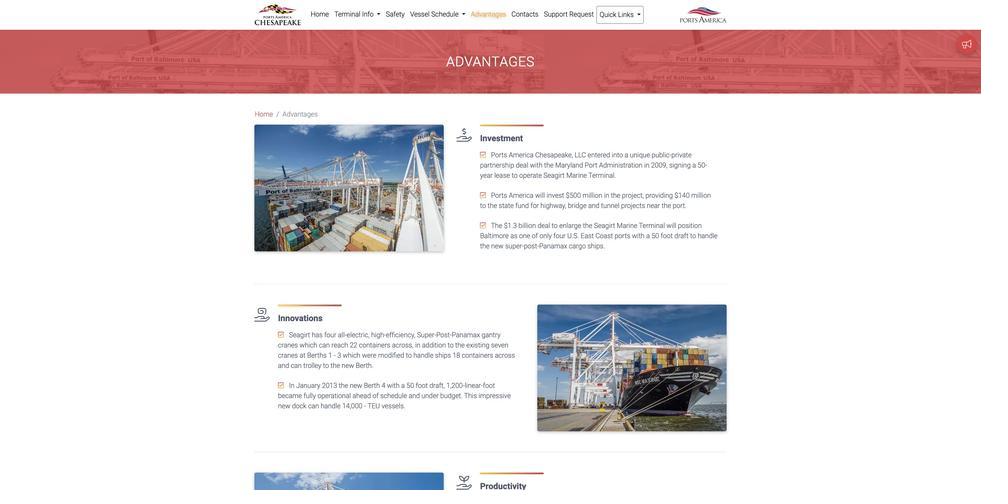 Task type: vqa. For each thing, say whether or not it's contained in the screenshot.
lease
yes



Task type: locate. For each thing, give the bounding box(es) containing it.
0 vertical spatial containers
[[359, 342, 391, 350]]

the down chesapeake,
[[544, 161, 554, 170]]

1 horizontal spatial with
[[530, 161, 543, 170]]

cranes
[[278, 342, 298, 350], [278, 352, 298, 360]]

1 vertical spatial advantages
[[446, 54, 535, 70]]

and left the under
[[409, 392, 420, 400]]

1 vertical spatial in
[[604, 192, 609, 200]]

check square image down innovations
[[278, 332, 284, 339]]

check square image for seagirt has four all-electric, high-efficiency, super-post-panamax gantry cranes which can reach 22 containers across, in addition to the existing seven cranes at berths 1 - 3 which were modified to handle ships 18 containers across and can trolley to the new berth.
[[278, 332, 284, 339]]

0 horizontal spatial 50
[[407, 382, 414, 390]]

administration
[[599, 161, 643, 170]]

new inside the $1.3 billion deal to enlarge the seagirt marine terminal will position baltimore as one of only four u.s. east coast ports with a 50 foot draft to handle the new super-post-panamax cargo ships.
[[491, 242, 504, 250]]

foot inside the $1.3 billion deal to enlarge the seagirt marine terminal will position baltimore as one of only four u.s. east coast ports with a 50 foot draft to handle the new super-post-panamax cargo ships.
[[661, 232, 673, 240]]

0 horizontal spatial million
[[583, 192, 603, 200]]

50 up schedule
[[407, 382, 414, 390]]

of inside in january 2013 the new berth 4 with a 50 foot draft, 1,200-linear-foot became fully operational ahead of schedule and under budget. this impressive new dock can handle 14,000 - teu vessels.
[[373, 392, 379, 400]]

marine down the maryland
[[567, 172, 587, 180]]

0 vertical spatial handle
[[698, 232, 718, 240]]

0 horizontal spatial terminal
[[334, 10, 361, 18]]

1 cranes from the top
[[278, 342, 298, 350]]

america inside the ports america chesapeake, llc entered into a unique public-private partnership deal with the maryland port administration in 2009, signing a 50- year lease to operate seagirt marine terminal.
[[509, 151, 534, 159]]

foot up impressive
[[483, 382, 495, 390]]

schedule
[[380, 392, 407, 400]]

across,
[[392, 342, 414, 350]]

in
[[289, 382, 295, 390]]

1 million from the left
[[583, 192, 603, 200]]

with inside the $1.3 billion deal to enlarge the seagirt marine terminal will position baltimore as one of only four u.s. east coast ports with a 50 foot draft to handle the new super-post-panamax cargo ships.
[[632, 232, 645, 240]]

of right 'one'
[[532, 232, 538, 240]]

can down at
[[291, 362, 302, 370]]

which
[[300, 342, 317, 350], [343, 352, 361, 360]]

of up teu
[[373, 392, 379, 400]]

with
[[530, 161, 543, 170], [632, 232, 645, 240], [387, 382, 400, 390]]

terminal info
[[334, 10, 375, 18]]

0 vertical spatial marine
[[567, 172, 587, 180]]

1 vertical spatial check square image
[[480, 222, 486, 229]]

$500
[[566, 192, 581, 200]]

four left u.s.
[[554, 232, 566, 240]]

0 vertical spatial will
[[535, 192, 545, 200]]

links
[[618, 11, 634, 19]]

only
[[540, 232, 552, 240]]

2 vertical spatial seagirt
[[289, 331, 310, 339]]

foot up the under
[[416, 382, 428, 390]]

became
[[278, 392, 302, 400]]

1 vertical spatial america
[[509, 192, 534, 200]]

containers down high-
[[359, 342, 391, 350]]

america inside ports america will invest $500 million in the project, providing $140 million to the state fund for highway, bridge and tunnel projects near the port.
[[509, 192, 534, 200]]

1 horizontal spatial check square image
[[480, 192, 486, 199]]

tunnel
[[601, 202, 620, 210]]

panamax inside seagirt has four all-electric, high-efficiency, super-post-panamax gantry cranes which can reach 22 containers across, in addition to the existing seven cranes at berths 1 - 3 which were modified to handle ships 18 containers across and can trolley to the new berth.
[[452, 331, 480, 339]]

1 horizontal spatial 50
[[652, 232, 659, 240]]

1 vertical spatial with
[[632, 232, 645, 240]]

a left 50- at the top right
[[693, 161, 696, 170]]

panamax up existing
[[452, 331, 480, 339]]

baltimore
[[480, 232, 509, 240]]

0 vertical spatial four
[[554, 232, 566, 240]]

billion
[[519, 222, 536, 230]]

0 horizontal spatial panamax
[[452, 331, 480, 339]]

position
[[678, 222, 702, 230]]

2 vertical spatial check square image
[[278, 382, 284, 389]]

linear-
[[465, 382, 483, 390]]

cranes down innovations
[[278, 342, 298, 350]]

in down unique
[[644, 161, 650, 170]]

0 vertical spatial terminal
[[334, 10, 361, 18]]

super-
[[505, 242, 524, 250]]

berth.
[[356, 362, 374, 370]]

0 horizontal spatial deal
[[516, 161, 529, 170]]

1 vertical spatial cranes
[[278, 352, 298, 360]]

1 vertical spatial home link
[[255, 110, 273, 120]]

0 vertical spatial ports
[[491, 151, 507, 159]]

partnership
[[480, 161, 514, 170]]

2 horizontal spatial handle
[[698, 232, 718, 240]]

1 horizontal spatial will
[[667, 222, 677, 230]]

0 vertical spatial deal
[[516, 161, 529, 170]]

0 horizontal spatial seagirt
[[289, 331, 310, 339]]

new left berth.
[[342, 362, 354, 370]]

seagirt down the maryland
[[544, 172, 565, 180]]

terminal left info
[[334, 10, 361, 18]]

with inside the ports america chesapeake, llc entered into a unique public-private partnership deal with the maryland port administration in 2009, signing a 50- year lease to operate seagirt marine terminal.
[[530, 161, 543, 170]]

0 vertical spatial in
[[644, 161, 650, 170]]

1 horizontal spatial and
[[409, 392, 420, 400]]

support
[[544, 10, 568, 18]]

seagirt
[[544, 172, 565, 180], [594, 222, 615, 230], [289, 331, 310, 339]]

0 vertical spatial seagirt
[[544, 172, 565, 180]]

50 left 'draft'
[[652, 232, 659, 240]]

1 america from the top
[[509, 151, 534, 159]]

deal inside the $1.3 billion deal to enlarge the seagirt marine terminal will position baltimore as one of only four u.s. east coast ports with a 50 foot draft to handle the new super-post-panamax cargo ships.
[[538, 222, 550, 230]]

0 horizontal spatial home link
[[255, 110, 273, 120]]

invest
[[547, 192, 564, 200]]

0 horizontal spatial handle
[[321, 402, 341, 410]]

50 inside in january 2013 the new berth 4 with a 50 foot draft, 1,200-linear-foot became fully operational ahead of schedule and under budget. this impressive new dock can handle 14,000 - teu vessels.
[[407, 382, 414, 390]]

1 vertical spatial marine
[[617, 222, 638, 230]]

1 horizontal spatial deal
[[538, 222, 550, 230]]

america for chesapeake,
[[509, 151, 534, 159]]

ports up partnership
[[491, 151, 507, 159]]

0 horizontal spatial in
[[415, 342, 421, 350]]

1 horizontal spatial home link
[[308, 6, 332, 23]]

1 vertical spatial 50
[[407, 382, 414, 390]]

u.s.
[[568, 232, 579, 240]]

0 vertical spatial advantages
[[471, 10, 506, 18]]

0 vertical spatial with
[[530, 161, 543, 170]]

the up 'east'
[[583, 222, 593, 230]]

1 vertical spatial and
[[278, 362, 289, 370]]

high-
[[371, 331, 386, 339]]

ports up state
[[491, 192, 507, 200]]

in up 'tunnel'
[[604, 192, 609, 200]]

america up operate
[[509, 151, 534, 159]]

with right ports
[[632, 232, 645, 240]]

to
[[512, 172, 518, 180], [480, 202, 486, 210], [552, 222, 558, 230], [690, 232, 696, 240], [448, 342, 454, 350], [406, 352, 412, 360], [323, 362, 329, 370]]

1 horizontal spatial foot
[[483, 382, 495, 390]]

schedule
[[431, 10, 459, 18]]

ports for ports america will invest $500 million in the project, providing $140 million to the state fund for highway, bridge and tunnel projects near the port.
[[491, 192, 507, 200]]

near
[[647, 202, 660, 210]]

panamax inside the $1.3 billion deal to enlarge the seagirt marine terminal will position baltimore as one of only four u.s. east coast ports with a 50 foot draft to handle the new super-post-panamax cargo ships.
[[539, 242, 568, 250]]

seagirt has four all-electric, high-efficiency, super-post-panamax gantry cranes which can reach 22 containers across, in addition to the existing seven cranes at berths 1 - 3 which were modified to handle ships 18 containers across and can trolley to the new berth.
[[278, 331, 515, 370]]

1 horizontal spatial -
[[364, 402, 366, 410]]

2009,
[[651, 161, 668, 170]]

in inside seagirt has four all-electric, high-efficiency, super-post-panamax gantry cranes which can reach 22 containers across, in addition to the existing seven cranes at berths 1 - 3 which were modified to handle ships 18 containers across and can trolley to the new berth.
[[415, 342, 421, 350]]

1 horizontal spatial million
[[692, 192, 711, 200]]

1 horizontal spatial in
[[604, 192, 609, 200]]

which down 22
[[343, 352, 361, 360]]

2 horizontal spatial seagirt
[[594, 222, 615, 230]]

highway,
[[541, 202, 566, 210]]

bridge
[[568, 202, 587, 210]]

and up in
[[278, 362, 289, 370]]

to down 1
[[323, 362, 329, 370]]

2 horizontal spatial foot
[[661, 232, 673, 240]]

ports
[[615, 232, 631, 240]]

ports inside ports america will invest $500 million in the project, providing $140 million to the state fund for highway, bridge and tunnel projects near the port.
[[491, 192, 507, 200]]

0 vertical spatial panamax
[[539, 242, 568, 250]]

all-
[[338, 331, 347, 339]]

handle down position
[[698, 232, 718, 240]]

america up fund
[[509, 192, 534, 200]]

will
[[535, 192, 545, 200], [667, 222, 677, 230]]

seagirt down innovations
[[289, 331, 310, 339]]

as
[[511, 232, 518, 240]]

1 vertical spatial containers
[[462, 352, 493, 360]]

check square image left the
[[480, 222, 486, 229]]

can up 1
[[319, 342, 330, 350]]

1 horizontal spatial handle
[[414, 352, 434, 360]]

contacts
[[512, 10, 539, 18]]

0 vertical spatial cranes
[[278, 342, 298, 350]]

will up for
[[535, 192, 545, 200]]

2 million from the left
[[692, 192, 711, 200]]

panamax down 'only'
[[539, 242, 568, 250]]

handle down the operational
[[321, 402, 341, 410]]

in inside ports america will invest $500 million in the project, providing $140 million to the state fund for highway, bridge and tunnel projects near the port.
[[604, 192, 609, 200]]

1 horizontal spatial terminal
[[639, 222, 665, 230]]

project,
[[622, 192, 644, 200]]

will up 'draft'
[[667, 222, 677, 230]]

seagirt up the coast
[[594, 222, 615, 230]]

0 horizontal spatial containers
[[359, 342, 391, 350]]

support request
[[544, 10, 594, 18]]

1 vertical spatial terminal
[[639, 222, 665, 230]]

0 horizontal spatial and
[[278, 362, 289, 370]]

terminal
[[334, 10, 361, 18], [639, 222, 665, 230]]

1 vertical spatial will
[[667, 222, 677, 230]]

marine
[[567, 172, 587, 180], [617, 222, 638, 230]]

1 vertical spatial panamax
[[452, 331, 480, 339]]

2 horizontal spatial and
[[588, 202, 600, 210]]

1 vertical spatial home
[[255, 110, 273, 118]]

coast
[[596, 232, 613, 240]]

1 vertical spatial four
[[324, 331, 337, 339]]

2 horizontal spatial in
[[644, 161, 650, 170]]

public-
[[652, 151, 672, 159]]

deal
[[516, 161, 529, 170], [538, 222, 550, 230]]

0 horizontal spatial foot
[[416, 382, 428, 390]]

marine up ports
[[617, 222, 638, 230]]

0 vertical spatial check square image
[[480, 152, 486, 158]]

seagirt inside the ports america chesapeake, llc entered into a unique public-private partnership deal with the maryland port administration in 2009, signing a 50- year lease to operate seagirt marine terminal.
[[544, 172, 565, 180]]

the up 'tunnel'
[[611, 192, 621, 200]]

home
[[311, 10, 329, 18], [255, 110, 273, 118]]

2 vertical spatial can
[[308, 402, 319, 410]]

1 horizontal spatial four
[[554, 232, 566, 240]]

and left 'tunnel'
[[588, 202, 600, 210]]

check square image left in
[[278, 382, 284, 389]]

and inside seagirt has four all-electric, high-efficiency, super-post-panamax gantry cranes which can reach 22 containers across, in addition to the existing seven cranes at berths 1 - 3 which were modified to handle ships 18 containers across and can trolley to the new berth.
[[278, 362, 289, 370]]

gantry
[[482, 331, 501, 339]]

llc
[[575, 151, 586, 159]]

check square image
[[480, 152, 486, 158], [480, 222, 486, 229], [278, 382, 284, 389]]

deal inside the ports america chesapeake, llc entered into a unique public-private partnership deal with the maryland port administration in 2009, signing a 50- year lease to operate seagirt marine terminal.
[[516, 161, 529, 170]]

2 horizontal spatial with
[[632, 232, 645, 240]]

1 horizontal spatial which
[[343, 352, 361, 360]]

advantages
[[471, 10, 506, 18], [446, 54, 535, 70], [283, 110, 318, 118]]

across
[[495, 352, 515, 360]]

to right lease at the right
[[512, 172, 518, 180]]

1 vertical spatial handle
[[414, 352, 434, 360]]

to down across,
[[406, 352, 412, 360]]

1 horizontal spatial of
[[532, 232, 538, 240]]

1 vertical spatial check square image
[[278, 332, 284, 339]]

cranes left at
[[278, 352, 298, 360]]

2 america from the top
[[509, 192, 534, 200]]

providing
[[646, 192, 673, 200]]

containers down existing
[[462, 352, 493, 360]]

check square image for ports america chesapeake, llc entered into a unique public-private partnership deal with the maryland port administration in 2009, signing a 50- year lease to operate seagirt marine terminal.
[[480, 152, 486, 158]]

terminal down "near"
[[639, 222, 665, 230]]

post-
[[436, 331, 452, 339]]

support request link
[[541, 6, 597, 23]]

vessel
[[410, 10, 430, 18]]

check square image down year
[[480, 192, 486, 199]]

with right 4
[[387, 382, 400, 390]]

1
[[328, 352, 332, 360]]

check square image
[[480, 192, 486, 199], [278, 332, 284, 339]]

0 horizontal spatial will
[[535, 192, 545, 200]]

1 vertical spatial seagirt
[[594, 222, 615, 230]]

2 vertical spatial and
[[409, 392, 420, 400]]

0 vertical spatial america
[[509, 151, 534, 159]]

1 ports from the top
[[491, 151, 507, 159]]

0 vertical spatial check square image
[[480, 192, 486, 199]]

- left teu
[[364, 402, 366, 410]]

reach
[[332, 342, 348, 350]]

handle inside in january 2013 the new berth 4 with a 50 foot draft, 1,200-linear-foot became fully operational ahead of schedule and under budget. this impressive new dock can handle 14,000 - teu vessels.
[[321, 402, 341, 410]]

0 horizontal spatial of
[[373, 392, 379, 400]]

0 vertical spatial -
[[334, 352, 336, 360]]

0 horizontal spatial -
[[334, 352, 336, 360]]

four inside the $1.3 billion deal to enlarge the seagirt marine terminal will position baltimore as one of only four u.s. east coast ports with a 50 foot draft to handle the new super-post-panamax cargo ships.
[[554, 232, 566, 240]]

the inside in january 2013 the new berth 4 with a 50 foot draft, 1,200-linear-foot became fully operational ahead of schedule and under budget. this impressive new dock can handle 14,000 - teu vessels.
[[339, 382, 348, 390]]

0 horizontal spatial marine
[[567, 172, 587, 180]]

and inside ports america will invest $500 million in the project, providing $140 million to the state fund for highway, bridge and tunnel projects near the port.
[[588, 202, 600, 210]]

2 vertical spatial in
[[415, 342, 421, 350]]

million up bridge
[[583, 192, 603, 200]]

million right the $140 on the top of page
[[692, 192, 711, 200]]

ports
[[491, 151, 507, 159], [491, 192, 507, 200]]

1 vertical spatial can
[[291, 362, 302, 370]]

can down fully
[[308, 402, 319, 410]]

0 vertical spatial 50
[[652, 232, 659, 240]]

check square image up partnership
[[480, 152, 486, 158]]

1 horizontal spatial marine
[[617, 222, 638, 230]]

a up schedule
[[401, 382, 405, 390]]

were
[[362, 352, 377, 360]]

foot left 'draft'
[[661, 232, 673, 240]]

will inside the $1.3 billion deal to enlarge the seagirt marine terminal will position baltimore as one of only four u.s. east coast ports with a 50 foot draft to handle the new super-post-panamax cargo ships.
[[667, 222, 677, 230]]

safety link
[[383, 6, 408, 23]]

- right 1
[[334, 352, 336, 360]]

1 vertical spatial -
[[364, 402, 366, 410]]

which up at
[[300, 342, 317, 350]]

0 vertical spatial of
[[532, 232, 538, 240]]

0 horizontal spatial check square image
[[278, 332, 284, 339]]

to left state
[[480, 202, 486, 210]]

ports inside the ports america chesapeake, llc entered into a unique public-private partnership deal with the maryland port administration in 2009, signing a 50- year lease to operate seagirt marine terminal.
[[491, 151, 507, 159]]

new down baltimore
[[491, 242, 504, 250]]

1 vertical spatial deal
[[538, 222, 550, 230]]

with up operate
[[530, 161, 543, 170]]

deal up 'only'
[[538, 222, 550, 230]]

handle down addition
[[414, 352, 434, 360]]

1 vertical spatial ports
[[491, 192, 507, 200]]

2 vertical spatial with
[[387, 382, 400, 390]]

4
[[382, 382, 386, 390]]

million
[[583, 192, 603, 200], [692, 192, 711, 200]]

ports for ports america chesapeake, llc entered into a unique public-private partnership deal with the maryland port administration in 2009, signing a 50- year lease to operate seagirt marine terminal.
[[491, 151, 507, 159]]

2 vertical spatial handle
[[321, 402, 341, 410]]

operational
[[318, 392, 351, 400]]

a right ports
[[647, 232, 650, 240]]

ports america chesapeake, llc entered into a unique public-private partnership deal with the maryland port administration in 2009, signing a 50- year lease to operate seagirt marine terminal.
[[480, 151, 707, 180]]

four left all-
[[324, 331, 337, 339]]

1 vertical spatial of
[[373, 392, 379, 400]]

check square image for ports america will invest $500 million in the project, providing $140 million to the state fund for highway, bridge and tunnel projects near the port.
[[480, 192, 486, 199]]

fully
[[304, 392, 316, 400]]

0 horizontal spatial with
[[387, 382, 400, 390]]

0 horizontal spatial home
[[255, 110, 273, 118]]

deal up operate
[[516, 161, 529, 170]]

in down super-
[[415, 342, 421, 350]]

the $1.3 billion deal to enlarge the seagirt marine terminal will position baltimore as one of only four u.s. east coast ports with a 50 foot draft to handle the new super-post-panamax cargo ships.
[[480, 222, 718, 250]]

marine inside the $1.3 billion deal to enlarge the seagirt marine terminal will position baltimore as one of only four u.s. east coast ports with a 50 foot draft to handle the new super-post-panamax cargo ships.
[[617, 222, 638, 230]]

the up the operational
[[339, 382, 348, 390]]

2 ports from the top
[[491, 192, 507, 200]]

0 horizontal spatial which
[[300, 342, 317, 350]]



Task type: describe. For each thing, give the bounding box(es) containing it.
handle inside the $1.3 billion deal to enlarge the seagirt marine terminal will position baltimore as one of only four u.s. east coast ports with a 50 foot draft to handle the new super-post-panamax cargo ships.
[[698, 232, 718, 240]]

entered
[[588, 151, 610, 159]]

marine inside the ports america chesapeake, llc entered into a unique public-private partnership deal with the maryland port administration in 2009, signing a 50- year lease to operate seagirt marine terminal.
[[567, 172, 587, 180]]

to inside the ports america chesapeake, llc entered into a unique public-private partnership deal with the maryland port administration in 2009, signing a 50- year lease to operate seagirt marine terminal.
[[512, 172, 518, 180]]

draft
[[675, 232, 689, 240]]

electric,
[[347, 331, 370, 339]]

four inside seagirt has four all-electric, high-efficiency, super-post-panamax gantry cranes which can reach 22 containers across, in addition to the existing seven cranes at berths 1 - 3 which were modified to handle ships 18 containers across and can trolley to the new berth.
[[324, 331, 337, 339]]

a inside the $1.3 billion deal to enlarge the seagirt marine terminal will position baltimore as one of only four u.s. east coast ports with a 50 foot draft to handle the new super-post-panamax cargo ships.
[[647, 232, 650, 240]]

port
[[585, 161, 598, 170]]

in january 2013 the new berth 4 with a 50 foot draft, 1,200-linear-foot became fully operational ahead of schedule and under budget. this impressive new dock can handle 14,000 - teu vessels.
[[278, 382, 511, 410]]

- inside in january 2013 the new berth 4 with a 50 foot draft, 1,200-linear-foot became fully operational ahead of schedule and under budget. this impressive new dock can handle 14,000 - teu vessels.
[[364, 402, 366, 410]]

impressive
[[479, 392, 511, 400]]

request
[[570, 10, 594, 18]]

safety
[[386, 10, 405, 18]]

terminal.
[[589, 172, 616, 180]]

into
[[612, 151, 623, 159]]

berth
[[364, 382, 380, 390]]

1 vertical spatial which
[[343, 352, 361, 360]]

will inside ports america will invest $500 million in the project, providing $140 million to the state fund for highway, bridge and tunnel projects near the port.
[[535, 192, 545, 200]]

check square image for in january 2013 the new berth 4 with a 50 foot draft, 1,200-linear-foot became fully operational ahead of schedule and under budget. this impressive new dock can handle 14,000 - teu vessels.
[[278, 382, 284, 389]]

new inside seagirt has four all-electric, high-efficiency, super-post-panamax gantry cranes which can reach 22 containers across, in addition to the existing seven cranes at berths 1 - 3 which were modified to handle ships 18 containers across and can trolley to the new berth.
[[342, 362, 354, 370]]

terminal info link
[[332, 6, 383, 23]]

the down baltimore
[[480, 242, 490, 250]]

draft,
[[430, 382, 445, 390]]

and inside in january 2013 the new berth 4 with a 50 foot draft, 1,200-linear-foot became fully operational ahead of schedule and under budget. this impressive new dock can handle 14,000 - teu vessels.
[[409, 392, 420, 400]]

2013
[[322, 382, 337, 390]]

to inside ports america will invest $500 million in the project, providing $140 million to the state fund for highway, bridge and tunnel projects near the port.
[[480, 202, 486, 210]]

east
[[581, 232, 594, 240]]

vessel schedule link
[[408, 6, 468, 23]]

post-
[[524, 242, 539, 250]]

advantages inside advantages link
[[471, 10, 506, 18]]

2 cranes from the top
[[278, 352, 298, 360]]

to up 18
[[448, 342, 454, 350]]

state
[[499, 202, 514, 210]]

projects
[[621, 202, 645, 210]]

investment image
[[255, 125, 444, 251]]

seagirt inside seagirt has four all-electric, high-efficiency, super-post-panamax gantry cranes which can reach 22 containers across, in addition to the existing seven cranes at berths 1 - 3 which were modified to handle ships 18 containers across and can trolley to the new berth.
[[289, 331, 310, 339]]

unique
[[630, 151, 650, 159]]

maryland
[[556, 161, 583, 170]]

the inside the ports america chesapeake, llc entered into a unique public-private partnership deal with the maryland port administration in 2009, signing a 50- year lease to operate seagirt marine terminal.
[[544, 161, 554, 170]]

check square image for the $1.3 billion deal to enlarge the seagirt marine terminal will position baltimore as one of only four u.s. east coast ports with a 50 foot draft to handle the new super-post-panamax cargo ships.
[[480, 222, 486, 229]]

operate
[[519, 172, 542, 180]]

ports america will invest $500 million in the project, providing $140 million to the state fund for highway, bridge and tunnel projects near the port.
[[480, 192, 711, 210]]

50 inside the $1.3 billion deal to enlarge the seagirt marine terminal will position baltimore as one of only four u.s. east coast ports with a 50 foot draft to handle the new super-post-panamax cargo ships.
[[652, 232, 659, 240]]

quick
[[600, 11, 617, 19]]

the left state
[[488, 202, 497, 210]]

this
[[464, 392, 477, 400]]

under
[[422, 392, 439, 400]]

private
[[672, 151, 692, 159]]

fund
[[516, 202, 529, 210]]

seagirt inside the $1.3 billion deal to enlarge the seagirt marine terminal will position baltimore as one of only four u.s. east coast ports with a 50 foot draft to handle the new super-post-panamax cargo ships.
[[594, 222, 615, 230]]

quick links
[[600, 11, 636, 19]]

0 vertical spatial home
[[311, 10, 329, 18]]

the up 18
[[455, 342, 465, 350]]

signing
[[669, 161, 691, 170]]

ships
[[435, 352, 451, 360]]

january
[[296, 382, 320, 390]]

handle inside seagirt has four all-electric, high-efficiency, super-post-panamax gantry cranes which can reach 22 containers across, in addition to the existing seven cranes at berths 1 - 3 which were modified to handle ships 18 containers across and can trolley to the new berth.
[[414, 352, 434, 360]]

budget.
[[440, 392, 463, 400]]

modified
[[378, 352, 404, 360]]

22
[[350, 342, 357, 350]]

chesapeake,
[[535, 151, 573, 159]]

seven
[[491, 342, 509, 350]]

14,000
[[342, 402, 363, 410]]

terminal inside the $1.3 billion deal to enlarge the seagirt marine terminal will position baltimore as one of only four u.s. east coast ports with a 50 foot draft to handle the new super-post-panamax cargo ships.
[[639, 222, 665, 230]]

a right the into
[[625, 151, 629, 159]]

contacts link
[[509, 6, 541, 23]]

- inside seagirt has four all-electric, high-efficiency, super-post-panamax gantry cranes which can reach 22 containers across, in addition to the existing seven cranes at berths 1 - 3 which were modified to handle ships 18 containers across and can trolley to the new berth.
[[334, 352, 336, 360]]

new down became
[[278, 402, 290, 410]]

0 vertical spatial which
[[300, 342, 317, 350]]

addition
[[422, 342, 446, 350]]

ahead
[[353, 392, 371, 400]]

lease
[[495, 172, 510, 180]]

at
[[300, 352, 306, 360]]

the down providing
[[662, 202, 671, 210]]

america for will
[[509, 192, 534, 200]]

innovations image
[[538, 305, 727, 431]]

new up 'ahead'
[[350, 382, 362, 390]]

vessels.
[[382, 402, 406, 410]]

port.
[[673, 202, 687, 210]]

efficiency,
[[386, 331, 416, 339]]

cargo
[[569, 242, 586, 250]]

the down 3
[[331, 362, 340, 370]]

$1.3
[[504, 222, 517, 230]]

one
[[519, 232, 530, 240]]

year
[[480, 172, 493, 180]]

the
[[491, 222, 502, 230]]

2 vertical spatial advantages
[[283, 110, 318, 118]]

terminal inside terminal info link
[[334, 10, 361, 18]]

dock
[[292, 402, 307, 410]]

1,200-
[[447, 382, 465, 390]]

3
[[337, 352, 341, 360]]

to down position
[[690, 232, 696, 240]]

can inside in january 2013 the new berth 4 with a 50 foot draft, 1,200-linear-foot became fully operational ahead of schedule and under budget. this impressive new dock can handle 14,000 - teu vessels.
[[308, 402, 319, 410]]

has
[[312, 331, 323, 339]]

advantages link
[[468, 6, 509, 23]]

in inside the ports america chesapeake, llc entered into a unique public-private partnership deal with the maryland port administration in 2009, signing a 50- year lease to operate seagirt marine terminal.
[[644, 161, 650, 170]]

50-
[[698, 161, 707, 170]]

to up 'only'
[[552, 222, 558, 230]]

a inside in january 2013 the new berth 4 with a 50 foot draft, 1,200-linear-foot became fully operational ahead of schedule and under budget. this impressive new dock can handle 14,000 - teu vessels.
[[401, 382, 405, 390]]

with inside in january 2013 the new berth 4 with a 50 foot draft, 1,200-linear-foot became fully operational ahead of schedule and under budget. this impressive new dock can handle 14,000 - teu vessels.
[[387, 382, 400, 390]]

super-
[[417, 331, 436, 339]]

teu
[[368, 402, 380, 410]]

for
[[531, 202, 539, 210]]

existing
[[467, 342, 490, 350]]

$140
[[675, 192, 690, 200]]

ships.
[[588, 242, 605, 250]]

18
[[453, 352, 460, 360]]

quick links link
[[597, 6, 644, 24]]

trolley
[[303, 362, 321, 370]]

0 vertical spatial can
[[319, 342, 330, 350]]

berths
[[307, 352, 327, 360]]

of inside the $1.3 billion deal to enlarge the seagirt marine terminal will position baltimore as one of only four u.s. east coast ports with a 50 foot draft to handle the new super-post-panamax cargo ships.
[[532, 232, 538, 240]]

0 vertical spatial home link
[[308, 6, 332, 23]]

enlarge
[[560, 222, 582, 230]]

innovations
[[278, 313, 323, 324]]



